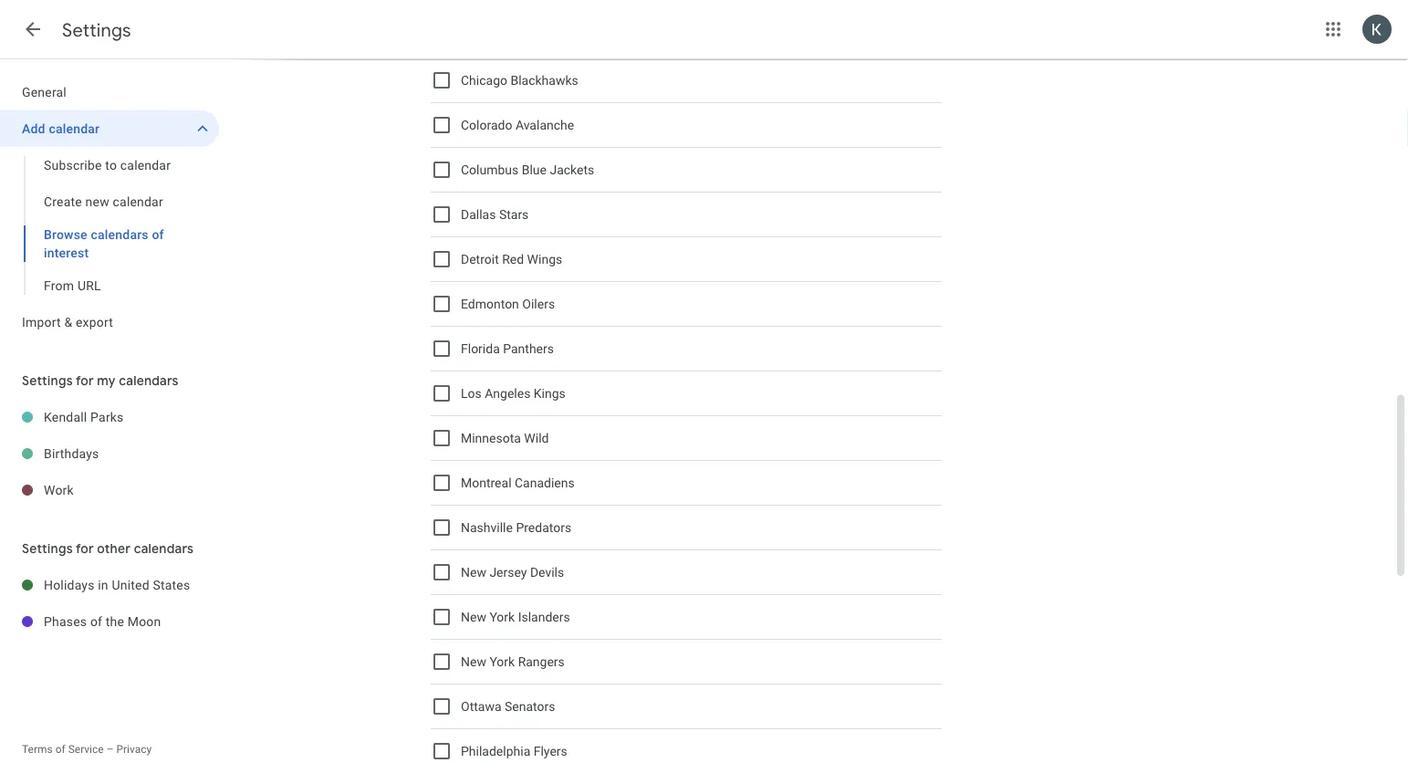 Task type: describe. For each thing, give the bounding box(es) containing it.
go back image
[[22, 18, 44, 40]]

of for moon
[[90, 614, 102, 629]]

senators
[[505, 699, 555, 714]]

birthdays tree item
[[0, 435, 219, 472]]

browse calendars of interest
[[44, 227, 164, 260]]

group containing subscribe to calendar
[[0, 147, 219, 304]]

nashville
[[461, 520, 513, 535]]

wild
[[524, 431, 549, 446]]

from
[[44, 278, 74, 293]]

kendall
[[44, 409, 87, 424]]

kings
[[534, 386, 566, 401]]

other
[[97, 540, 131, 557]]

terms
[[22, 743, 53, 756]]

phases of the moon link
[[44, 603, 219, 640]]

calendars inside browse calendars of interest
[[91, 227, 149, 242]]

chicago
[[461, 73, 508, 88]]

work
[[44, 482, 74, 498]]

settings for my calendars tree
[[0, 399, 219, 508]]

states
[[153, 577, 190, 592]]

my
[[97, 372, 116, 389]]

florida
[[461, 341, 500, 356]]

united
[[112, 577, 149, 592]]

islanders
[[518, 610, 570, 625]]

the
[[106, 614, 124, 629]]

los
[[461, 386, 482, 401]]

devils
[[530, 565, 564, 580]]

calendar for create new calendar
[[113, 194, 163, 209]]

red
[[502, 252, 524, 267]]

phases
[[44, 614, 87, 629]]

service
[[68, 743, 104, 756]]

holidays in united states link
[[44, 567, 219, 603]]

colorado
[[461, 118, 513, 133]]

new york rangers
[[461, 654, 565, 669]]

colorado avalanche
[[461, 118, 574, 133]]

edmonton
[[461, 296, 519, 312]]

import
[[22, 314, 61, 330]]

privacy link
[[116, 743, 152, 756]]

phases of the moon tree item
[[0, 603, 219, 640]]

predators
[[516, 520, 572, 535]]

jackets
[[550, 162, 595, 177]]

birthdays link
[[44, 435, 219, 472]]

in
[[98, 577, 108, 592]]

oilers
[[522, 296, 555, 312]]

interest
[[44, 245, 89, 260]]

montreal
[[461, 475, 512, 490]]

calendar inside add calendar tree item
[[49, 121, 100, 136]]

rangers
[[518, 654, 565, 669]]

new for new jersey devils
[[461, 565, 486, 580]]

dallas stars
[[461, 207, 529, 222]]

panthers
[[503, 341, 554, 356]]

los angeles kings
[[461, 386, 566, 401]]

of inside browse calendars of interest
[[152, 227, 164, 242]]

calendars for other
[[134, 540, 194, 557]]

wings
[[527, 252, 563, 267]]

url
[[77, 278, 101, 293]]

settings for other calendars tree
[[0, 567, 219, 640]]

philadelphia
[[461, 744, 531, 759]]

parks
[[90, 409, 124, 424]]

create new calendar
[[44, 194, 163, 209]]

terms of service – privacy
[[22, 743, 152, 756]]

new for new york islanders
[[461, 610, 486, 625]]



Task type: locate. For each thing, give the bounding box(es) containing it.
terms of service link
[[22, 743, 104, 756]]

privacy
[[116, 743, 152, 756]]

2 horizontal spatial of
[[152, 227, 164, 242]]

york left islanders
[[490, 610, 515, 625]]

new york islanders
[[461, 610, 570, 625]]

ottawa senators
[[461, 699, 555, 714]]

1 for from the top
[[76, 372, 94, 389]]

1 vertical spatial of
[[90, 614, 102, 629]]

stars
[[499, 207, 529, 222]]

calendar
[[49, 121, 100, 136], [120, 157, 171, 173], [113, 194, 163, 209]]

phases of the moon
[[44, 614, 161, 629]]

angeles
[[485, 386, 531, 401]]

calendar right new
[[113, 194, 163, 209]]

group
[[0, 147, 219, 304]]

columbus blue jackets
[[461, 162, 595, 177]]

holidays in united states tree item
[[0, 567, 219, 603]]

birthdays
[[44, 446, 99, 461]]

add calendar
[[22, 121, 100, 136]]

for left my
[[76, 372, 94, 389]]

new down new jersey devils
[[461, 610, 486, 625]]

new up ottawa
[[461, 654, 486, 669]]

work link
[[44, 472, 219, 508]]

settings for settings for other calendars
[[22, 540, 73, 557]]

for for my
[[76, 372, 94, 389]]

blackhawks
[[511, 73, 579, 88]]

to
[[105, 157, 117, 173]]

0 vertical spatial new
[[461, 565, 486, 580]]

calendars up states
[[134, 540, 194, 557]]

of left the
[[90, 614, 102, 629]]

settings heading
[[62, 18, 131, 42]]

calendars
[[91, 227, 149, 242], [119, 372, 179, 389], [134, 540, 194, 557]]

chicago blackhawks
[[461, 73, 579, 88]]

0 vertical spatial calendar
[[49, 121, 100, 136]]

calendars right my
[[119, 372, 179, 389]]

detroit red wings
[[461, 252, 563, 267]]

of
[[152, 227, 164, 242], [90, 614, 102, 629], [55, 743, 65, 756]]

settings for other calendars
[[22, 540, 194, 557]]

settings for settings for my calendars
[[22, 372, 73, 389]]

tree
[[0, 74, 219, 340]]

canadiens
[[515, 475, 575, 490]]

0 horizontal spatial of
[[55, 743, 65, 756]]

2 vertical spatial new
[[461, 654, 486, 669]]

montreal canadiens
[[461, 475, 575, 490]]

york left 'rangers'
[[490, 654, 515, 669]]

1 vertical spatial settings
[[22, 372, 73, 389]]

columbus
[[461, 162, 519, 177]]

browse
[[44, 227, 87, 242]]

holidays
[[44, 577, 95, 592]]

1 vertical spatial calendars
[[119, 372, 179, 389]]

york for rangers
[[490, 654, 515, 669]]

1 vertical spatial calendar
[[120, 157, 171, 173]]

settings
[[62, 18, 131, 42], [22, 372, 73, 389], [22, 540, 73, 557]]

2 york from the top
[[490, 654, 515, 669]]

2 new from the top
[[461, 610, 486, 625]]

&
[[64, 314, 72, 330]]

tree containing general
[[0, 74, 219, 340]]

dallas
[[461, 207, 496, 222]]

of down create new calendar
[[152, 227, 164, 242]]

add
[[22, 121, 45, 136]]

1 vertical spatial for
[[76, 540, 94, 557]]

new jersey devils
[[461, 565, 564, 580]]

settings right go back icon
[[62, 18, 131, 42]]

1 vertical spatial new
[[461, 610, 486, 625]]

avalanche
[[516, 118, 574, 133]]

moon
[[128, 614, 161, 629]]

calendars for my
[[119, 372, 179, 389]]

holidays in united states
[[44, 577, 190, 592]]

for for other
[[76, 540, 94, 557]]

0 vertical spatial settings
[[62, 18, 131, 42]]

settings for settings
[[62, 18, 131, 42]]

–
[[106, 743, 114, 756]]

for left other
[[76, 540, 94, 557]]

minnesota wild
[[461, 431, 549, 446]]

0 vertical spatial calendars
[[91, 227, 149, 242]]

1 horizontal spatial of
[[90, 614, 102, 629]]

settings up kendall
[[22, 372, 73, 389]]

calendar for subscribe to calendar
[[120, 157, 171, 173]]

for
[[76, 372, 94, 389], [76, 540, 94, 557]]

2 vertical spatial calendar
[[113, 194, 163, 209]]

new
[[461, 565, 486, 580], [461, 610, 486, 625], [461, 654, 486, 669]]

settings up holidays
[[22, 540, 73, 557]]

of inside "tree item"
[[90, 614, 102, 629]]

0 vertical spatial for
[[76, 372, 94, 389]]

kendall parks tree item
[[0, 399, 219, 435]]

settings for my calendars
[[22, 372, 179, 389]]

subscribe to calendar
[[44, 157, 171, 173]]

3 new from the top
[[461, 654, 486, 669]]

add calendar tree item
[[0, 110, 219, 147]]

from url
[[44, 278, 101, 293]]

new
[[85, 194, 109, 209]]

1 york from the top
[[490, 610, 515, 625]]

2 for from the top
[[76, 540, 94, 557]]

new left 'jersey'
[[461, 565, 486, 580]]

calendar up subscribe
[[49, 121, 100, 136]]

york
[[490, 610, 515, 625], [490, 654, 515, 669]]

kendall parks
[[44, 409, 124, 424]]

1 new from the top
[[461, 565, 486, 580]]

import & export
[[22, 314, 113, 330]]

flyers
[[534, 744, 568, 759]]

edmonton oilers
[[461, 296, 555, 312]]

new for new york rangers
[[461, 654, 486, 669]]

of right the terms
[[55, 743, 65, 756]]

subscribe
[[44, 157, 102, 173]]

minnesota
[[461, 431, 521, 446]]

export
[[76, 314, 113, 330]]

0 vertical spatial of
[[152, 227, 164, 242]]

2 vertical spatial of
[[55, 743, 65, 756]]

0 vertical spatial york
[[490, 610, 515, 625]]

calendars down create new calendar
[[91, 227, 149, 242]]

york for islanders
[[490, 610, 515, 625]]

general
[[22, 84, 67, 100]]

nashville predators
[[461, 520, 572, 535]]

create
[[44, 194, 82, 209]]

1 vertical spatial york
[[490, 654, 515, 669]]

of for –
[[55, 743, 65, 756]]

philadelphia flyers
[[461, 744, 568, 759]]

detroit
[[461, 252, 499, 267]]

jersey
[[490, 565, 527, 580]]

florida panthers
[[461, 341, 554, 356]]

ottawa
[[461, 699, 502, 714]]

blue
[[522, 162, 547, 177]]

calendar right to
[[120, 157, 171, 173]]

2 vertical spatial calendars
[[134, 540, 194, 557]]

work tree item
[[0, 472, 219, 508]]

2 vertical spatial settings
[[22, 540, 73, 557]]



Task type: vqa. For each thing, say whether or not it's contained in the screenshot.
the my
yes



